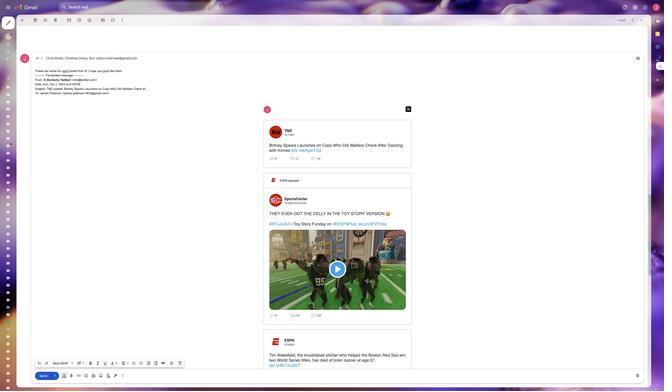 Task type: describe. For each thing, give the bounding box(es) containing it.
#atlvsjax
[[270, 222, 291, 226]]

from
[[78, 69, 84, 73]]

2.3k
[[315, 314, 322, 317]]

reply image
[[270, 156, 274, 161]]

guys
[[103, 69, 109, 73]]

numbered list ‪(⌘⇧7)‬ image
[[132, 361, 136, 366]]

tmz's avatar image
[[270, 126, 282, 139]]

1 horizontal spatial of
[[620, 18, 623, 22]]

support image
[[623, 5, 629, 10]]

main menu image
[[6, 5, 11, 10]]

james
[[40, 92, 49, 95]]

with
[[270, 148, 277, 153]]

tmz inside ---------- forwarded message --------- from: x (formerly twitter) <info@twitter.com> date: sun, oct 1, 2023 at 8:35 pm subject: tmz posted: britney spears launches on cops who did welfare check af... to: james peterson <james.peterson1902@gmail.com>
[[47, 87, 53, 91]]

sans
[[53, 361, 60, 365]]

100
[[315, 157, 321, 160]]

10 - from the left
[[44, 74, 45, 77]]

61
[[274, 314, 278, 317]]

they
[[270, 211, 281, 216]]

14 - from the left
[[77, 74, 78, 77]]

to:
[[35, 92, 39, 95]]

chris street , christina overa , bcc: clarkrunnerman@gmail.com
[[46, 56, 137, 60]]

pitcher
[[326, 353, 339, 358]]

97 link
[[274, 157, 278, 161]]

welfare inside ---------- forwarded message --------- from: x (formerly twitter) <info@twitter.com> date: sun, oct 1, 2023 at 8:35 pm subject: tmz posted: britney spears launches on cops who did welfare check af... to: james peterson <james.peterson1902@gmail.com>
[[123, 87, 133, 91]]

cops inside britney spears launches on cops who did welfare check after dancing with knives
[[323, 143, 332, 148]]

send
[[39, 374, 47, 378]]

sox
[[392, 353, 399, 358]]

search mail image
[[60, 3, 68, 11]]

labels image
[[111, 18, 116, 22]]

es.pn/3pz7nbq link
[[359, 222, 387, 226]]

16
[[295, 157, 299, 160]]

posted:
[[54, 87, 63, 91]]

<info@twitter.com>
[[72, 78, 97, 82]]

insert link ‪(⌘k)‬ image
[[77, 373, 81, 378]]

britney spears launches on cops who did welfare check after dancing with knives
[[270, 143, 403, 153]]

retweet image
[[290, 156, 295, 161]]

x!
[[85, 69, 87, 73]]

clarkrunnerman@gmail.com
[[96, 56, 137, 60]]

delete image
[[53, 18, 58, 22]]

:
[[357, 222, 358, 226]]

story
[[351, 211, 365, 216]]

@espnplus
[[333, 222, 357, 226]]

12 - from the left
[[75, 74, 76, 77]]

toy
[[342, 211, 350, 216]]

spr.ly/6013ujbdt link
[[270, 363, 301, 368]]

8 - from the left
[[42, 74, 43, 77]]

knuckleball
[[305, 353, 325, 358]]

did inside britney spears launches on cops who did welfare check after dancing with knives
[[343, 143, 349, 148]]

discard draft ‪(⌘⇧d)‬ image
[[636, 373, 641, 378]]

@espnplus link
[[333, 222, 357, 226]]

7 of 63
[[618, 18, 626, 22]]

knives
[[278, 148, 290, 153]]

serif
[[61, 361, 68, 365]]

gmail image
[[15, 3, 40, 12]]

helped
[[348, 353, 361, 358]]

got
[[294, 211, 303, 216]]

archive image
[[33, 18, 38, 22]]

cops inside ---------- forwarded message --------- from: x (formerly twitter) <info@twitter.com> date: sun, oct 1, 2023 at 8:35 pm subject: tmz posted: britney spears launches on cops who did welfare check af... to: james peterson <james.peterson1902@gmail.com>
[[102, 87, 109, 91]]

tmz.me/kjocycq link
[[292, 148, 322, 153]]

these
[[35, 69, 43, 73]]

bold ‪(⌘b)‬ image
[[88, 361, 93, 366]]

sans serif option
[[52, 361, 70, 366]]

they even got the celly in the toy story version
[[270, 211, 386, 216]]

2 , from the left
[[87, 56, 88, 60]]

them
[[115, 69, 122, 73]]

😂 image
[[386, 212, 391, 217]]

at inside ---------- forwarded message --------- from: x (formerly twitter) <info@twitter.com> date: sun, oct 1, 2023 at 8:35 pm subject: tmz posted: britney spears launches on cops who did welfare check af... to: james peterson <james.peterson1902@gmail.com>
[[66, 83, 69, 86]]

tim wakefield, the knuckleball pitcher who helped the boston red sox win two world series titles, has died of brain cancer at age 57. spr.ly/6013ujbdt
[[270, 353, 406, 368]]

at inside tim wakefield, the knuckleball pitcher who helped the boston red sox win two world series titles, has died of brain cancer at age 57. spr.ly/6013ujbdt
[[358, 358, 361, 363]]

reply image
[[270, 313, 274, 318]]

63
[[623, 18, 626, 22]]

more options image
[[122, 373, 124, 378]]

died
[[320, 358, 328, 363]]

twitter)
[[60, 78, 71, 82]]

es.pn/3pz7nbq
[[359, 222, 387, 226]]

sportscenter
[[285, 197, 308, 201]]

tmz.me/kjocycq
[[292, 148, 322, 153]]

espn for espn reposted
[[280, 179, 288, 182]]

@sportscenter
[[285, 201, 307, 205]]

street
[[54, 56, 63, 60]]

wakefield,
[[277, 353, 297, 358]]

16 - from the left
[[79, 74, 80, 77]]

forwarded
[[46, 74, 60, 77]]

more image
[[120, 18, 125, 22]]

underline ‪(⌘u)‬ image
[[103, 361, 108, 366]]

2 the from the left
[[333, 211, 341, 216]]

message
[[61, 74, 73, 77]]

tmz @tmz
[[285, 129, 295, 137]]

hope
[[90, 69, 97, 73]]

posts
[[70, 69, 77, 73]]

subject:
[[35, 87, 46, 91]]

@tmz
[[285, 133, 295, 137]]

sun,
[[43, 83, 49, 86]]

type of response image
[[35, 56, 40, 61]]

report spam image
[[43, 18, 48, 22]]

<james.peterson1902@gmail.com>
[[62, 92, 109, 95]]

story
[[302, 222, 311, 226]]

2 the from the left
[[362, 353, 368, 358]]

57.
[[371, 358, 376, 363]]

who inside britney spears launches on cops who did welfare check after dancing with knives
[[333, 143, 342, 148]]

insert signature image
[[113, 373, 118, 378]]

spears inside britney spears launches on cops who did welfare check after dancing with knives
[[284, 143, 297, 148]]

who inside ---------- forwarded message --------- from: x (formerly twitter) <info@twitter.com> date: sun, oct 1, 2023 at 8:35 pm subject: tmz posted: britney spears launches on cops who did welfare check af... to: james peterson <james.peterson1902@gmail.com>
[[110, 87, 116, 91]]

launches inside ---------- forwarded message --------- from: x (formerly twitter) <info@twitter.com> date: sun, oct 1, 2023 at 8:35 pm subject: tmz posted: britney spears launches on cops who did welfare check af... to: james peterson <james.peterson1902@gmail.com>
[[85, 87, 98, 91]]

from:
[[35, 78, 43, 82]]

Search mail text field
[[69, 5, 202, 10]]

61 link
[[274, 314, 278, 318]]

christina
[[65, 56, 78, 60]]

add to tasks image
[[87, 18, 92, 22]]

af...
[[143, 87, 148, 91]]

sport
[[62, 69, 69, 73]]

espn's avatar image inside espn reposted link
[[270, 176, 277, 184]]

some
[[49, 69, 57, 73]]

sans serif
[[53, 361, 68, 365]]

toggle confidential mode image
[[106, 373, 111, 378]]

redo ‪(⌘y)‬ image
[[44, 361, 49, 366]]

indent less ‪(⌘[)‬ image
[[146, 361, 151, 366]]

2023
[[59, 83, 65, 86]]

97
[[274, 157, 278, 160]]

quote ‪(⌘⇧9)‬ image
[[161, 361, 166, 366]]

check inside ---------- forwarded message --------- from: x (formerly twitter) <info@twitter.com> date: sun, oct 1, 2023 at 8:35 pm subject: tmz posted: britney spears launches on cops who did welfare check af... to: james peterson <james.peterson1902@gmail.com>
[[134, 87, 142, 91]]

fun
[[57, 69, 62, 73]]

13 - from the left
[[76, 74, 77, 77]]

move to image
[[101, 18, 106, 22]]

retweet image
[[290, 313, 295, 318]]

15 - from the left
[[78, 74, 79, 77]]

2 horizontal spatial on
[[327, 222, 332, 226]]

4 - from the left
[[38, 74, 39, 77]]



Task type: locate. For each thing, give the bounding box(es) containing it.
spears down 8:35 pm
[[74, 87, 84, 91]]

older image
[[640, 18, 645, 22]]

0 vertical spatial welfare
[[123, 87, 133, 91]]

chris
[[46, 56, 54, 60]]

5 - from the left
[[39, 74, 40, 77]]

like
[[110, 69, 115, 73]]

1 vertical spatial cops
[[323, 143, 332, 148]]

1 vertical spatial tmz
[[285, 129, 292, 133]]

sportscenter's video image
[[270, 230, 406, 309]]

the right in
[[333, 211, 341, 216]]

11 - from the left
[[74, 74, 75, 77]]

0 horizontal spatial cops
[[102, 87, 109, 91]]

0 vertical spatial spears
[[74, 87, 84, 91]]

espn @espn
[[285, 339, 295, 346]]

britney
[[64, 87, 73, 91], [270, 143, 282, 148]]

2 vertical spatial on
[[327, 222, 332, 226]]

0 vertical spatial like image
[[311, 156, 315, 161]]

insert files using drive image
[[91, 373, 96, 378]]

1 vertical spatial of
[[329, 358, 333, 363]]

None search field
[[59, 2, 224, 13]]

you
[[97, 69, 102, 73]]

0 vertical spatial who
[[110, 87, 116, 91]]

at down 'twitter)'
[[66, 83, 69, 86]]

check left after at the right top of the page
[[366, 143, 377, 148]]

|
[[292, 222, 293, 226]]

oct
[[50, 83, 55, 86]]

like image down tmz.me/kjocycq link
[[311, 156, 315, 161]]

date:
[[35, 83, 42, 86]]

spears up knives
[[284, 143, 297, 148]]

age
[[362, 358, 369, 363]]

1 horizontal spatial spears
[[284, 143, 297, 148]]

6 - from the left
[[40, 74, 41, 77]]

espn left reposted
[[280, 179, 288, 182]]

2.3k link
[[315, 314, 322, 318]]

tab list
[[652, 15, 665, 375]]

0 vertical spatial espn's avatar image
[[270, 176, 277, 184]]

tmz inside the tmz @tmz
[[285, 129, 292, 133]]

19 - from the left
[[82, 74, 83, 77]]

did inside ---------- forwarded message --------- from: x (formerly twitter) <info@twitter.com> date: sun, oct 1, 2023 at 8:35 pm subject: tmz posted: britney spears launches on cops who did welfare check af... to: james peterson <james.peterson1902@gmail.com>
[[117, 87, 122, 91]]

0 horizontal spatial ,
[[63, 56, 64, 60]]

britney inside ---------- forwarded message --------- from: x (formerly twitter) <info@twitter.com> date: sun, oct 1, 2023 at 8:35 pm subject: tmz posted: britney spears launches on cops who did welfare check af... to: james peterson <james.peterson1902@gmail.com>
[[64, 87, 73, 91]]

1 vertical spatial welfare
[[350, 143, 365, 148]]

0 vertical spatial britney
[[64, 87, 73, 91]]

bcc:
[[89, 56, 95, 60]]

launches inside britney spears launches on cops who did welfare check after dancing with knives
[[298, 143, 316, 148]]

newer image
[[631, 18, 636, 22]]

x
[[44, 78, 46, 82]]

on right funday
[[327, 222, 332, 226]]

220 link
[[295, 314, 300, 318]]

spr.ly/6013ujbdt
[[270, 363, 301, 368]]

strikethrough ‪(⌘⇧x)‬ image
[[169, 361, 174, 366]]

launches
[[85, 87, 98, 91], [298, 143, 316, 148]]

world
[[277, 358, 288, 363]]

tmz right the tmz's avatar
[[285, 129, 292, 133]]

check left af...
[[134, 87, 142, 91]]

1 vertical spatial spears
[[284, 143, 297, 148]]

insert emoji ‪(⌘⇧2)‬ image
[[84, 373, 89, 378]]

celly
[[313, 211, 326, 216]]

remove formatting ‪(⌘\)‬ image
[[178, 361, 183, 366]]

on up 100
[[317, 143, 321, 148]]

spears inside ---------- forwarded message --------- from: x (formerly twitter) <info@twitter.com> date: sun, oct 1, 2023 at 8:35 pm subject: tmz posted: britney spears launches on cops who did welfare check af... to: james peterson <james.peterson1902@gmail.com>
[[74, 87, 84, 91]]

0 horizontal spatial britney
[[64, 87, 73, 91]]

1 vertical spatial espn
[[285, 339, 295, 343]]

, left bcc:
[[87, 56, 88, 60]]

1 horizontal spatial launches
[[298, 143, 316, 148]]

#atlvsjax link
[[270, 222, 291, 226]]

tim
[[270, 353, 276, 358]]

Message Body text field
[[35, 64, 641, 391]]

of
[[620, 18, 623, 22], [329, 358, 333, 363]]

attach files image
[[69, 373, 74, 378]]

0 vertical spatial launches
[[85, 87, 98, 91]]

0 horizontal spatial did
[[117, 87, 122, 91]]

who
[[110, 87, 116, 91], [333, 143, 342, 148]]

indent more ‪(⌘])‬ image
[[154, 361, 158, 366]]

has
[[313, 358, 319, 363]]

1 vertical spatial espn's avatar image
[[270, 335, 282, 348]]

1 horizontal spatial at
[[358, 358, 361, 363]]

britney down 8:35 pm
[[64, 87, 73, 91]]

cancer
[[344, 358, 357, 363]]

2 - from the left
[[36, 74, 37, 77]]

sportscenter's avatar image
[[270, 194, 282, 207]]

1 horizontal spatial on
[[317, 143, 321, 148]]

send button
[[35, 372, 52, 380]]

1 horizontal spatial the
[[362, 353, 368, 358]]

1 horizontal spatial tmz
[[285, 129, 292, 133]]

like image for tmz
[[311, 156, 315, 161]]

funday
[[313, 222, 326, 226]]

0 horizontal spatial at
[[66, 83, 69, 86]]

like image for sportscenter
[[311, 313, 315, 318]]

britney inside britney spears launches on cops who did welfare check after dancing with knives
[[270, 143, 282, 148]]

back to inbox image
[[20, 18, 25, 22]]

italic ‪(⌘i)‬ image
[[96, 361, 100, 366]]

---------- forwarded message --------- from: x (formerly twitter) <info@twitter.com> date: sun, oct 1, 2023 at 8:35 pm subject: tmz posted: britney spears launches on cops who did welfare check af... to: james peterson <james.peterson1902@gmail.com>
[[35, 74, 148, 95]]

1,
[[55, 83, 58, 86]]

,
[[63, 56, 64, 60], [87, 56, 88, 60]]

series
[[289, 358, 301, 363]]

0 horizontal spatial check
[[134, 87, 142, 91]]

0 horizontal spatial launches
[[85, 87, 98, 91]]

16 link
[[295, 157, 299, 161]]

advanced search options image
[[213, 3, 222, 12]]

insert photo image
[[99, 373, 103, 378]]

launches up tmz.me/kjocycq
[[298, 143, 316, 148]]

espn inside espn @espn
[[285, 339, 295, 343]]

did
[[117, 87, 122, 91], [343, 143, 349, 148]]

1 horizontal spatial britney
[[270, 143, 282, 148]]

0 vertical spatial on
[[98, 87, 102, 91]]

18 - from the left
[[81, 74, 82, 77]]

1 horizontal spatial did
[[343, 143, 349, 148]]

britney up with
[[270, 143, 282, 148]]

espn's avatar image left 'espn reposted'
[[270, 176, 277, 184]]

8:35 pm
[[70, 83, 80, 86]]

1 horizontal spatial who
[[333, 143, 342, 148]]

overa
[[79, 56, 87, 60]]

of right 7
[[620, 18, 623, 22]]

like image right 220
[[311, 313, 315, 318]]

the right got
[[304, 211, 312, 216]]

check inside britney spears launches on cops who did welfare check after dancing with knives
[[366, 143, 377, 148]]

0 horizontal spatial the
[[304, 211, 312, 216]]

0 vertical spatial cops
[[102, 87, 109, 91]]

welfare
[[123, 87, 133, 91], [350, 143, 365, 148]]

espn reposted
[[280, 179, 299, 182]]

at
[[66, 83, 69, 86], [358, 358, 361, 363]]

navigation
[[0, 15, 55, 391]]

win
[[400, 353, 406, 358]]

welfare inside britney spears launches on cops who did welfare check after dancing with knives
[[350, 143, 365, 148]]

0 horizontal spatial tmz
[[47, 87, 53, 91]]

espn up wakefield, in the left bottom of the page
[[285, 339, 295, 343]]

1 vertical spatial did
[[343, 143, 349, 148]]

7 - from the left
[[41, 74, 42, 77]]

-
[[35, 74, 36, 77], [36, 74, 37, 77], [37, 74, 38, 77], [38, 74, 39, 77], [39, 74, 40, 77], [40, 74, 41, 77], [41, 74, 42, 77], [42, 74, 43, 77], [43, 74, 44, 77], [44, 74, 45, 77], [74, 74, 75, 77], [75, 74, 76, 77], [76, 74, 77, 77], [77, 74, 78, 77], [78, 74, 79, 77], [79, 74, 80, 77], [80, 74, 81, 77], [81, 74, 82, 77], [82, 74, 83, 77]]

0 horizontal spatial on
[[98, 87, 102, 91]]

formatting options toolbar
[[35, 359, 184, 367]]

0 horizontal spatial of
[[329, 358, 333, 363]]

220
[[295, 314, 300, 317]]

1 vertical spatial like image
[[311, 313, 315, 318]]

1 vertical spatial check
[[366, 143, 377, 148]]

undo ‪(⌘z)‬ image
[[37, 361, 42, 366]]

espn for espn @espn
[[285, 339, 295, 343]]

launches up <james.peterson1902@gmail.com>
[[85, 87, 98, 91]]

9 - from the left
[[43, 74, 44, 77]]

2 like image from the top
[[311, 313, 315, 318]]

boston
[[369, 353, 382, 358]]

1 like image from the top
[[311, 156, 315, 161]]

reposted
[[288, 179, 299, 182]]

titles,
[[302, 358, 312, 363]]

0 horizontal spatial welfare
[[123, 87, 133, 91]]

0 vertical spatial espn
[[280, 179, 288, 182]]

1 vertical spatial on
[[317, 143, 321, 148]]

0 horizontal spatial who
[[110, 87, 116, 91]]

are
[[44, 69, 49, 73]]

1 vertical spatial at
[[358, 358, 361, 363]]

3 - from the left
[[37, 74, 38, 77]]

tmz down oct
[[47, 87, 53, 91]]

check
[[134, 87, 142, 91], [366, 143, 377, 148]]

sportscenter @sportscenter
[[285, 197, 308, 205]]

espn's avatar image
[[270, 176, 277, 184], [270, 335, 282, 348]]

1 horizontal spatial check
[[366, 143, 377, 148]]

in
[[327, 211, 331, 216]]

1 horizontal spatial welfare
[[350, 143, 365, 148]]

snooze image
[[77, 18, 82, 22]]

0 vertical spatial at
[[66, 83, 69, 86]]

0 horizontal spatial the
[[298, 353, 304, 358]]

on inside britney spears launches on cops who did welfare check after dancing with knives
[[317, 143, 321, 148]]

two
[[270, 358, 276, 363]]

, left christina
[[63, 56, 64, 60]]

on up <james.peterson1902@gmail.com>
[[98, 87, 102, 91]]

0 vertical spatial of
[[620, 18, 623, 22]]

at left age
[[358, 358, 361, 363]]

0 vertical spatial check
[[134, 87, 142, 91]]

1 vertical spatial britney
[[270, 143, 282, 148]]

bulleted list ‪(⌘⇧8)‬ image
[[139, 361, 144, 366]]

toy
[[294, 222, 301, 226]]

of inside tim wakefield, the knuckleball pitcher who helped the boston red sox win two world series titles, has died of brain cancer at age 57. spr.ly/6013ujbdt
[[329, 358, 333, 363]]

0 vertical spatial did
[[117, 87, 122, 91]]

1 the from the left
[[298, 353, 304, 358]]

1 horizontal spatial the
[[333, 211, 341, 216]]

even
[[282, 211, 293, 216]]

on inside ---------- forwarded message --------- from: x (formerly twitter) <info@twitter.com> date: sun, oct 1, 2023 at 8:35 pm subject: tmz posted: britney spears launches on cops who did welfare check af... to: james peterson <james.peterson1902@gmail.com>
[[98, 87, 102, 91]]

brain
[[334, 358, 343, 363]]

100 link
[[315, 157, 321, 161]]

0 vertical spatial tmz
[[47, 87, 53, 91]]

like image
[[311, 156, 315, 161], [311, 313, 315, 318]]

of down pitcher at bottom
[[329, 358, 333, 363]]

1 the from the left
[[304, 211, 312, 216]]

the up age
[[362, 353, 368, 358]]

after
[[378, 143, 387, 148]]

who
[[340, 353, 347, 358]]

0 horizontal spatial spears
[[74, 87, 84, 91]]

settings image
[[633, 5, 639, 10]]

1 horizontal spatial ,
[[87, 56, 88, 60]]

espn's avatar image up the tim
[[270, 335, 282, 348]]

1 - from the left
[[35, 74, 36, 77]]

1 vertical spatial launches
[[298, 143, 316, 148]]

red
[[383, 353, 390, 358]]

1 vertical spatial who
[[333, 143, 342, 148]]

7
[[618, 18, 619, 22]]

1 , from the left
[[63, 56, 64, 60]]

peterson
[[50, 92, 61, 95]]

1 horizontal spatial cops
[[323, 143, 332, 148]]

the up series
[[298, 353, 304, 358]]

17 - from the left
[[80, 74, 81, 77]]

these are some fun sport posts from x! i hope you guys like them
[[35, 69, 123, 73]]

more send options image
[[53, 374, 58, 378]]



Task type: vqa. For each thing, say whether or not it's contained in the screenshot.
Search mail icon
yes



